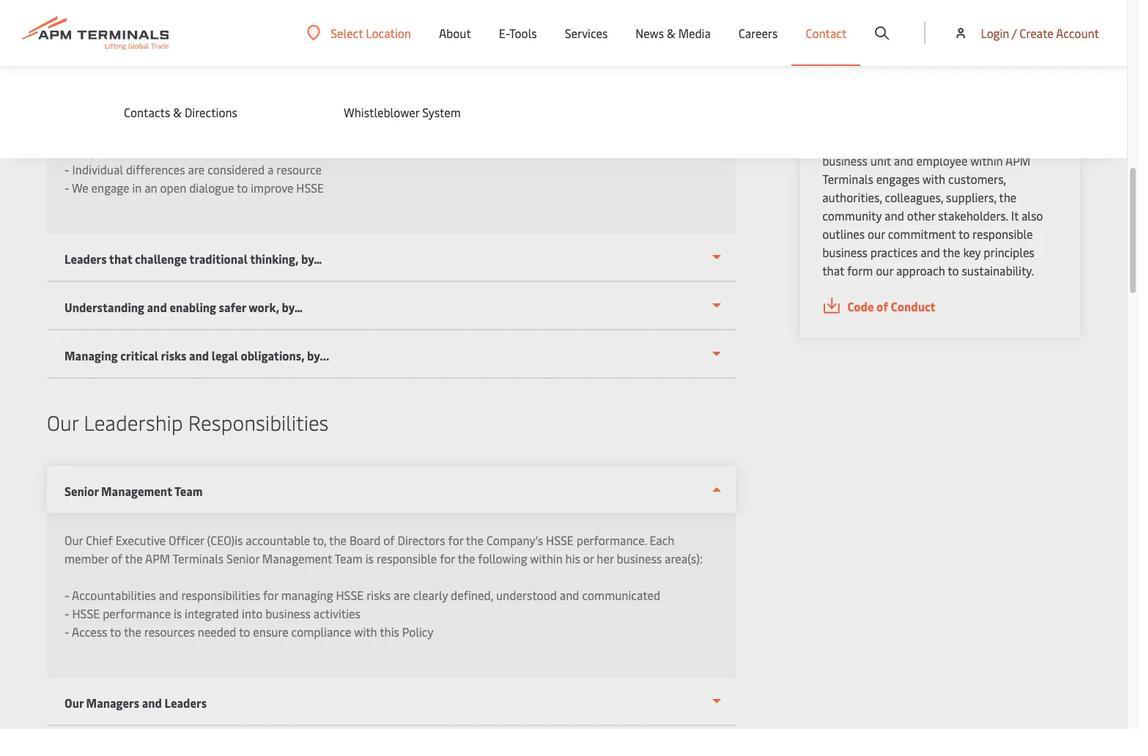 Task type: vqa. For each thing, say whether or not it's contained in the screenshot.
suppliers,
yes



Task type: locate. For each thing, give the bounding box(es) containing it.
following
[[478, 550, 527, 567]]

a inside as part of the maersk group of companies, we adhere to the maersk code of conduct. this code provides guidance on what we stand for as a company, and how each business unit and employee within apm terminals engages with customers, authorities, colleagues, suppliers, the community and other stakeholders.  it also outlines our commitment to responsible business practices and the key principles that form our approach to sustainability.
[[887, 134, 894, 150]]

guidance
[[923, 116, 970, 132]]

0 vertical spatial terminals
[[822, 171, 873, 187]]

the up it
[[999, 189, 1017, 205]]

with left this
[[354, 624, 377, 640]]

apm down each
[[1006, 152, 1031, 168]]

authorities,
[[822, 189, 882, 205]]

are up the dialogue
[[188, 161, 205, 177]]

we down conduct.
[[1018, 116, 1033, 132]]

1 horizontal spatial within
[[971, 152, 1003, 168]]

within inside as part of the maersk group of companies, we adhere to the maersk code of conduct. this code provides guidance on what we stand for as a company, and how each business unit and employee within apm terminals engages with customers, authorities, colleagues, suppliers, the community and other stakeholders.  it also outlines our commitment to responsible business practices and the key principles that form our approach to sustainability.
[[971, 152, 1003, 168]]

the down performance
[[124, 624, 141, 640]]

1 vertical spatial are
[[188, 161, 205, 177]]

0 vertical spatial a
[[887, 134, 894, 150]]

ensure
[[253, 624, 289, 640]]

business up ensure
[[265, 605, 311, 621]]

with
[[923, 171, 946, 187], [354, 624, 377, 640]]

0 vertical spatial with
[[923, 171, 946, 187]]

and left the other
[[885, 207, 904, 223]]

responsible down directors
[[377, 550, 437, 567]]

performance. each
[[577, 532, 675, 548]]

stand
[[822, 134, 852, 150]]

0 horizontal spatial responsible
[[377, 550, 437, 567]]

maersk
[[897, 79, 936, 95], [913, 97, 952, 114]]

group
[[939, 79, 971, 95]]

integrated
[[185, 605, 239, 621]]

select
[[331, 25, 363, 41]]

1 horizontal spatial terminals
[[822, 171, 873, 187]]

1 vertical spatial we
[[1018, 116, 1033, 132]]

business
[[822, 152, 868, 168], [822, 244, 868, 260], [617, 550, 662, 567], [265, 605, 311, 621]]

1 vertical spatial our
[[47, 408, 79, 436]]

our down "practices" at the top right of page
[[876, 262, 893, 278]]

within inside the our chief executive officer (ceo)is accountable to, the board of directors for the company's hsse performance. each member of the apm terminals senior management team is responsible for the following within his or her business area(s):
[[530, 550, 563, 567]]

0 horizontal spatial &
[[173, 104, 182, 120]]

directions
[[185, 104, 237, 120]]

risks
[[367, 587, 391, 603]]

0 horizontal spatial with
[[354, 624, 377, 640]]

1 vertical spatial our
[[868, 226, 885, 242]]

are right risks
[[394, 587, 410, 603]]

create
[[1020, 25, 1054, 41]]

each
[[996, 134, 1021, 150]]

policy
[[402, 624, 434, 640]]

within left his
[[530, 550, 563, 567]]

2 - from the top
[[64, 161, 69, 177]]

differences
[[126, 161, 185, 177]]

contacts & directions
[[124, 104, 237, 120]]

into
[[242, 605, 263, 621]]

1 vertical spatial within
[[530, 550, 563, 567]]

the right to,
[[329, 532, 347, 548]]

our inside the our chief executive officer (ceo)is accountable to, the board of directors for the company's hsse performance. each member of the apm terminals senior management team is responsible for the following within his or her business area(s):
[[64, 532, 83, 548]]

our inside - they are central to our solutions - individual differences are considered a resource - we engage in an open dialogue to improve hsse
[[173, 143, 190, 159]]

/
[[1012, 25, 1017, 41]]

1 horizontal spatial a
[[887, 134, 894, 150]]

of right board
[[383, 532, 395, 548]]

are
[[100, 143, 116, 159], [188, 161, 205, 177], [394, 587, 410, 603]]

1 horizontal spatial responsible
[[973, 226, 1033, 242]]

is down board
[[366, 550, 374, 567]]

0 horizontal spatial we
[[822, 97, 837, 114]]

code of conduct up part
[[822, 42, 942, 64]]

of right group
[[974, 79, 985, 95]]

the down executive
[[125, 550, 143, 567]]

0 horizontal spatial a
[[268, 161, 274, 177]]

apm down executive
[[145, 550, 170, 567]]

area(s):
[[665, 550, 703, 567]]

terminals inside the our chief executive officer (ceo)is accountable to, the board of directors for the company's hsse performance. each member of the apm terminals senior management team is responsible for the following within his or her business area(s):
[[173, 550, 224, 567]]

our up differences
[[173, 143, 190, 159]]

0 vertical spatial responsible
[[973, 226, 1033, 242]]

companies,
[[988, 79, 1048, 95]]

the
[[877, 79, 894, 95], [893, 97, 911, 114], [999, 189, 1017, 205], [943, 244, 960, 260], [329, 532, 347, 548], [466, 532, 484, 548], [125, 550, 143, 567], [458, 550, 475, 567], [124, 624, 141, 640]]

access
[[72, 624, 107, 640]]

1 horizontal spatial is
[[366, 550, 374, 567]]

0 vertical spatial apm
[[1006, 152, 1031, 168]]

apm
[[1006, 152, 1031, 168], [145, 550, 170, 567]]

responsible
[[973, 226, 1033, 242], [377, 550, 437, 567]]

solutions
[[193, 143, 241, 159]]

maersk up guidance at the right top of page
[[913, 97, 952, 114]]

code of conduct link
[[822, 297, 1058, 316]]

with down employee
[[923, 171, 946, 187]]

code down form
[[847, 298, 874, 314]]

within
[[971, 152, 1003, 168], [530, 550, 563, 567]]

the up 'following'
[[466, 532, 484, 548]]

central
[[119, 143, 156, 159]]

conduct up group
[[882, 42, 942, 64]]

news & media
[[636, 25, 711, 41]]

with inside as part of the maersk group of companies, we adhere to the maersk code of conduct. this code provides guidance on what we stand for as a company, and how each business unit and employee within apm terminals engages with customers, authorities, colleagues, suppliers, the community and other stakeholders.  it also outlines our commitment to responsible business practices and the key principles that form our approach to sustainability.
[[923, 171, 946, 187]]

0 vertical spatial &
[[667, 25, 676, 41]]

1 vertical spatial responsible
[[377, 550, 437, 567]]

e-
[[499, 25, 509, 41]]

1 vertical spatial &
[[173, 104, 182, 120]]

and up resources on the left of page
[[159, 587, 178, 603]]

for inside - accountabilities and responsibilities for managing hsse risks are clearly defined, understood and communicated - hsse performance is integrated into business activities - access to the resources needed to ensure compliance with this policy
[[263, 587, 278, 603]]

terminals down officer
[[173, 550, 224, 567]]

are up individual
[[100, 143, 116, 159]]

his
[[565, 550, 580, 567]]

e-tools button
[[499, 0, 537, 66]]

2 vertical spatial our
[[64, 532, 83, 548]]

practices
[[870, 244, 918, 260]]

1 vertical spatial with
[[354, 624, 377, 640]]

2 vertical spatial are
[[394, 587, 410, 603]]

terminals
[[822, 171, 873, 187], [173, 550, 224, 567]]

our up "practices" at the top right of page
[[868, 226, 885, 242]]

about button
[[439, 0, 471, 66]]

of down "practices" at the top right of page
[[877, 298, 888, 314]]

the inside - accountabilities and responsibilities for managing hsse risks are clearly defined, understood and communicated - hsse performance is integrated into business activities - access to the resources needed to ensure compliance with this policy
[[124, 624, 141, 640]]

member
[[64, 550, 108, 567]]

1 horizontal spatial are
[[188, 161, 205, 177]]

maersk left group
[[897, 79, 936, 95]]

0 horizontal spatial within
[[530, 550, 563, 567]]

and
[[949, 134, 969, 150], [894, 152, 914, 168], [885, 207, 904, 223], [921, 244, 940, 260], [159, 587, 178, 603], [560, 587, 579, 603]]

approach
[[896, 262, 945, 278]]

we
[[822, 97, 837, 114], [1018, 116, 1033, 132]]

hsse
[[296, 180, 324, 196], [546, 532, 574, 548], [336, 587, 364, 603], [72, 605, 100, 621]]

and down the commitment
[[921, 244, 940, 260]]

approach
[[83, 19, 170, 47]]

& for news
[[667, 25, 676, 41]]

our for our leadership responsibilities
[[47, 408, 79, 436]]

other
[[907, 207, 935, 223]]

within down how
[[971, 152, 1003, 168]]

hsse inside the our chief executive officer (ceo)is accountable to, the board of directors for the company's hsse performance. each member of the apm terminals senior management team is responsible for the following within his or her business area(s):
[[546, 532, 574, 548]]

commitment
[[888, 226, 956, 242]]

individual
[[72, 161, 123, 177]]

our left approach
[[47, 19, 79, 47]]

terminals up authorities,
[[822, 171, 873, 187]]

1 horizontal spatial with
[[923, 171, 946, 187]]

1 vertical spatial terminals
[[173, 550, 224, 567]]

0 horizontal spatial are
[[100, 143, 116, 159]]

1 vertical spatial is
[[174, 605, 182, 621]]

hsse up his
[[546, 532, 574, 548]]

& right news
[[667, 25, 676, 41]]

part
[[838, 79, 860, 95]]

responsible up principles
[[973, 226, 1033, 242]]

hsse down resource
[[296, 180, 324, 196]]

conduct.
[[998, 97, 1044, 114]]

the left key
[[943, 244, 960, 260]]

code up on
[[955, 97, 981, 114]]

1 horizontal spatial we
[[1018, 116, 1033, 132]]

is up resources on the left of page
[[174, 605, 182, 621]]

as part of the maersk group of companies, we adhere to the maersk code of conduct. this code provides guidance on what we stand for as a company, and how each business unit and employee within apm terminals engages with customers, authorities, colleagues, suppliers, the community and other stakeholders.  it also outlines our commitment to responsible business practices and the key principles that form our approach to sustainability.
[[822, 79, 1048, 278]]

stakeholders.
[[938, 207, 1008, 223]]

conduct
[[882, 42, 942, 64], [891, 298, 936, 314]]

this
[[822, 116, 844, 132]]

our up member
[[64, 532, 83, 548]]

the up provides
[[893, 97, 911, 114]]

engages
[[876, 171, 920, 187]]

whistleblower system link
[[344, 104, 534, 120]]

is inside - accountabilities and responsibilities for managing hsse risks are clearly defined, understood and communicated - hsse performance is integrated into business activities - access to the resources needed to ensure compliance with this policy
[[174, 605, 182, 621]]

business down performance. each
[[617, 550, 662, 567]]

2 horizontal spatial are
[[394, 587, 410, 603]]

our
[[47, 19, 79, 47], [47, 408, 79, 436], [64, 532, 83, 548]]

1 vertical spatial a
[[268, 161, 274, 177]]

to up differences
[[159, 143, 170, 159]]

news & media button
[[636, 0, 711, 66]]

suppliers,
[[946, 189, 997, 205]]

code of conduct
[[822, 42, 942, 64], [847, 298, 936, 314]]

for
[[855, 134, 870, 150], [448, 532, 463, 548], [440, 550, 455, 567], [263, 587, 278, 603]]

managing
[[281, 587, 333, 603]]

a right as
[[887, 134, 894, 150]]

& right 'contacts'
[[173, 104, 182, 120]]

conduct down approach
[[891, 298, 936, 314]]

&
[[667, 25, 676, 41], [173, 104, 182, 120]]

for left managing
[[263, 587, 278, 603]]

apm inside the our chief executive officer (ceo)is accountable to, the board of directors for the company's hsse performance. each member of the apm terminals senior management team is responsible for the following within his or her business area(s):
[[145, 550, 170, 567]]

0 vertical spatial our
[[173, 143, 190, 159]]

our left 'leadership'
[[47, 408, 79, 436]]

to down "considered"
[[237, 180, 248, 196]]

team
[[335, 550, 363, 567]]

0 vertical spatial within
[[971, 152, 1003, 168]]

4 - from the top
[[64, 587, 69, 603]]

her
[[597, 550, 614, 567]]

0 horizontal spatial apm
[[145, 550, 170, 567]]

& inside popup button
[[667, 25, 676, 41]]

adhere
[[840, 97, 877, 114]]

system
[[422, 104, 461, 120]]

1 horizontal spatial &
[[667, 25, 676, 41]]

0 horizontal spatial terminals
[[173, 550, 224, 567]]

for left as
[[855, 134, 870, 150]]

0 vertical spatial is
[[366, 550, 374, 567]]

are inside - accountabilities and responsibilities for managing hsse risks are clearly defined, understood and communicated - hsse performance is integrated into business activities - access to the resources needed to ensure compliance with this policy
[[394, 587, 410, 603]]

to
[[879, 97, 890, 114], [159, 143, 170, 159], [237, 180, 248, 196], [959, 226, 970, 242], [948, 262, 959, 278], [110, 624, 121, 640], [239, 624, 250, 640]]

0 horizontal spatial is
[[174, 605, 182, 621]]

code of conduct down approach
[[847, 298, 936, 314]]

we down as
[[822, 97, 837, 114]]

dialogue
[[189, 180, 234, 196]]

engage
[[91, 180, 129, 196]]

for inside as part of the maersk group of companies, we adhere to the maersk code of conduct. this code provides guidance on what we stand for as a company, and how each business unit and employee within apm terminals engages with customers, authorities, colleagues, suppliers, the community and other stakeholders.  it also outlines our commitment to responsible business practices and the key principles that form our approach to sustainability.
[[855, 134, 870, 150]]

outlines
[[822, 226, 865, 242]]

is inside the our chief executive officer (ceo)is accountable to, the board of directors for the company's hsse performance. each member of the apm terminals senior management team is responsible for the following within his or her business area(s):
[[366, 550, 374, 567]]

with inside - accountabilities and responsibilities for managing hsse risks are clearly defined, understood and communicated - hsse performance is integrated into business activities - access to the resources needed to ensure compliance with this policy
[[354, 624, 377, 640]]

our for our approach
[[47, 19, 79, 47]]

0 vertical spatial our
[[47, 19, 79, 47]]

1 horizontal spatial apm
[[1006, 152, 1031, 168]]

a up improve
[[268, 161, 274, 177]]

code
[[822, 42, 858, 64], [955, 97, 981, 114], [847, 116, 873, 132], [847, 298, 874, 314]]

1 vertical spatial apm
[[145, 550, 170, 567]]

& for contacts
[[173, 104, 182, 120]]

of
[[862, 42, 878, 64], [863, 79, 874, 95], [974, 79, 985, 95], [984, 97, 995, 114], [877, 298, 888, 314], [383, 532, 395, 548], [111, 550, 122, 567]]



Task type: describe. For each thing, give the bounding box(es) containing it.
an
[[145, 180, 157, 196]]

also
[[1022, 207, 1043, 223]]

and down his
[[560, 587, 579, 603]]

select location
[[331, 25, 411, 41]]

1 vertical spatial code of conduct
[[847, 298, 936, 314]]

colleagues,
[[885, 189, 943, 205]]

location
[[366, 25, 411, 41]]

responsibilities
[[181, 587, 260, 603]]

apm inside as part of the maersk group of companies, we adhere to the maersk code of conduct. this code provides guidance on what we stand for as a company, and how each business unit and employee within apm terminals engages with customers, authorities, colleagues, suppliers, the community and other stakeholders.  it also outlines our commitment to responsible business practices and the key principles that form our approach to sustainability.
[[1006, 152, 1031, 168]]

directors
[[398, 532, 445, 548]]

0 vertical spatial are
[[100, 143, 116, 159]]

on
[[973, 116, 987, 132]]

0 vertical spatial we
[[822, 97, 837, 114]]

about
[[439, 25, 471, 41]]

as
[[822, 79, 835, 95]]

for down directors
[[440, 550, 455, 567]]

to right access
[[110, 624, 121, 640]]

responsible inside as part of the maersk group of companies, we adhere to the maersk code of conduct. this code provides guidance on what we stand for as a company, and how each business unit and employee within apm terminals engages with customers, authorities, colleagues, suppliers, the community and other stakeholders.  it also outlines our commitment to responsible business practices and the key principles that form our approach to sustainability.
[[973, 226, 1033, 242]]

0 vertical spatial conduct
[[882, 42, 942, 64]]

chief
[[86, 532, 113, 548]]

of right part
[[863, 79, 874, 95]]

our approach
[[47, 19, 170, 47]]

code down contact
[[822, 42, 858, 64]]

of down chief at bottom
[[111, 550, 122, 567]]

login / create account link
[[954, 0, 1099, 66]]

services
[[565, 25, 608, 41]]

our for our chief executive officer (ceo)is accountable to, the board of directors for the company's hsse performance. each member of the apm terminals senior management team is responsible for the following within his or her business area(s):
[[64, 532, 83, 548]]

login
[[981, 25, 1009, 41]]

senior
[[227, 550, 259, 567]]

0 vertical spatial maersk
[[897, 79, 936, 95]]

to,
[[313, 532, 326, 548]]

this
[[380, 624, 399, 640]]

careers button
[[739, 0, 778, 66]]

how
[[971, 134, 994, 150]]

communicated
[[582, 587, 660, 603]]

principles
[[984, 244, 1035, 260]]

whistleblower
[[344, 104, 419, 120]]

1 vertical spatial maersk
[[913, 97, 952, 114]]

media
[[678, 25, 711, 41]]

hsse up activities
[[336, 587, 364, 603]]

business inside - accountabilities and responsibilities for managing hsse risks are clearly defined, understood and communicated - hsse performance is integrated into business activities - access to the resources needed to ensure compliance with this policy
[[265, 605, 311, 621]]

responsible inside the our chief executive officer (ceo)is accountable to, the board of directors for the company's hsse performance. each member of the apm terminals senior management team is responsible for the following within his or her business area(s):
[[377, 550, 437, 567]]

responsibilities
[[188, 408, 329, 436]]

of right contact popup button
[[862, 42, 878, 64]]

considered
[[208, 161, 265, 177]]

1 vertical spatial conduct
[[891, 298, 936, 314]]

performance
[[103, 605, 171, 621]]

5 - from the top
[[64, 605, 69, 621]]

form
[[847, 262, 873, 278]]

e-tools
[[499, 25, 537, 41]]

sustainability.
[[962, 262, 1034, 278]]

a inside - they are central to our solutions - individual differences are considered a resource - we engage in an open dialogue to improve hsse
[[268, 161, 274, 177]]

hsse inside - they are central to our solutions - individual differences are considered a resource - we engage in an open dialogue to improve hsse
[[296, 180, 324, 196]]

careers
[[739, 25, 778, 41]]

compliance
[[291, 624, 351, 640]]

business down the outlines
[[822, 244, 868, 260]]

account
[[1056, 25, 1099, 41]]

improve
[[251, 180, 293, 196]]

management
[[262, 550, 332, 567]]

3 - from the top
[[64, 180, 69, 196]]

the right part
[[877, 79, 894, 95]]

business down stand
[[822, 152, 868, 168]]

provides
[[876, 116, 920, 132]]

our chief executive officer (ceo)is accountable to, the board of directors for the company's hsse performance. each member of the apm terminals senior management team is responsible for the following within his or her business area(s):
[[64, 532, 703, 567]]

for right directors
[[448, 532, 463, 548]]

code down adhere
[[847, 116, 873, 132]]

that
[[822, 262, 844, 278]]

as
[[873, 134, 885, 150]]

contacts & directions link
[[124, 104, 314, 120]]

resource
[[277, 161, 322, 177]]

customers,
[[948, 171, 1006, 187]]

to down 'into'
[[239, 624, 250, 640]]

of up on
[[984, 97, 995, 114]]

to right approach
[[948, 262, 959, 278]]

board
[[350, 532, 381, 548]]

and down guidance at the right top of page
[[949, 134, 969, 150]]

select location button
[[307, 25, 411, 41]]

open
[[160, 180, 186, 196]]

2 vertical spatial our
[[876, 262, 893, 278]]

0 vertical spatial code of conduct
[[822, 42, 942, 64]]

6 - from the top
[[64, 624, 69, 640]]

key
[[963, 244, 981, 260]]

officer
[[169, 532, 204, 548]]

leadership
[[84, 408, 183, 436]]

it
[[1011, 207, 1019, 223]]

business inside the our chief executive officer (ceo)is accountable to, the board of directors for the company's hsse performance. each member of the apm terminals senior management team is responsible for the following within his or her business area(s):
[[617, 550, 662, 567]]

defined,
[[451, 587, 493, 603]]

and up engages
[[894, 152, 914, 168]]

contacts
[[124, 104, 170, 120]]

(ceo)is
[[207, 532, 243, 548]]

accountable
[[246, 532, 310, 548]]

news
[[636, 25, 664, 41]]

services button
[[565, 0, 608, 66]]

the left 'following'
[[458, 550, 475, 567]]

company,
[[896, 134, 946, 150]]

to up provides
[[879, 97, 890, 114]]

contact
[[806, 25, 847, 41]]

unit
[[870, 152, 891, 168]]

hsse up access
[[72, 605, 100, 621]]

to up key
[[959, 226, 970, 242]]

our leadership responsibilities
[[47, 408, 329, 436]]

- accountabilities and responsibilities for managing hsse risks are clearly defined, understood and communicated - hsse performance is integrated into business activities - access to the resources needed to ensure compliance with this policy
[[64, 587, 660, 640]]

tools
[[509, 25, 537, 41]]

community
[[822, 207, 882, 223]]

they
[[72, 143, 97, 159]]

login / create account
[[981, 25, 1099, 41]]

terminals inside as part of the maersk group of companies, we adhere to the maersk code of conduct. this code provides guidance on what we stand for as a company, and how each business unit and employee within apm terminals engages with customers, authorities, colleagues, suppliers, the community and other stakeholders.  it also outlines our commitment to responsible business practices and the key principles that form our approach to sustainability.
[[822, 171, 873, 187]]

accountabilities
[[72, 587, 156, 603]]

1 - from the top
[[64, 143, 69, 159]]

activities
[[314, 605, 361, 621]]

needed
[[198, 624, 236, 640]]



